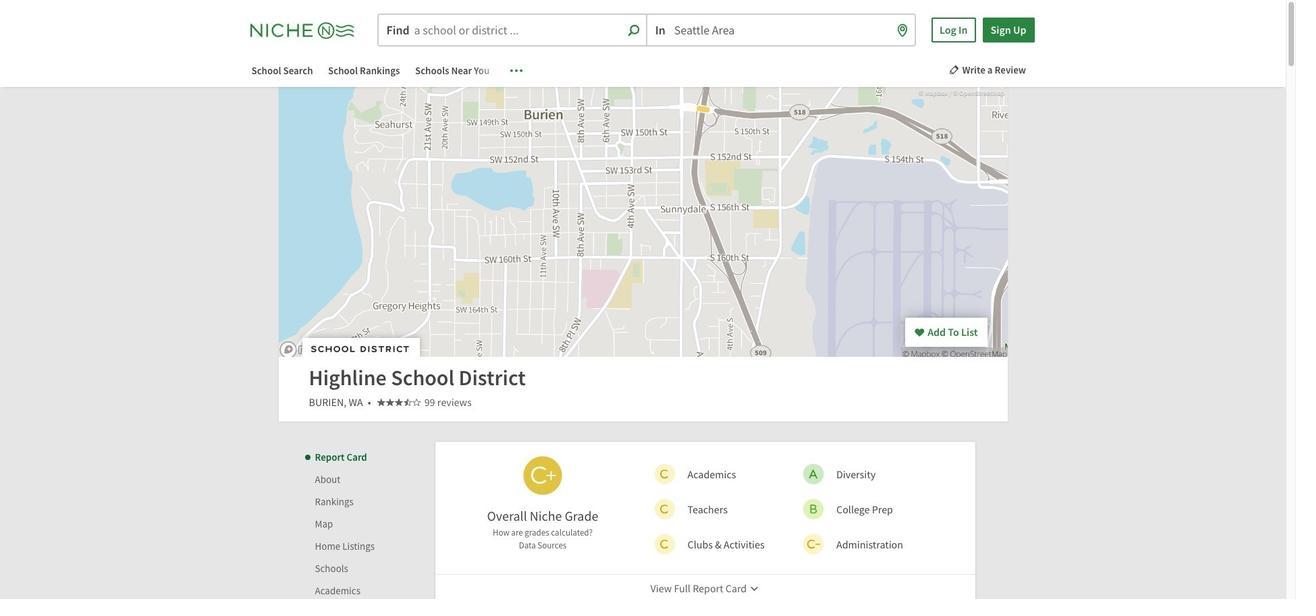 Task type: vqa. For each thing, say whether or not it's contained in the screenshot.
Stanford University element
no



Task type: locate. For each thing, give the bounding box(es) containing it.
niche home image
[[250, 19, 365, 42]]

report card element
[[311, 442, 975, 600]]

meatball image
[[510, 64, 523, 76]]

view full report card, grades are above image
[[749, 584, 760, 595]]



Task type: describe. For each thing, give the bounding box(es) containing it.
a school or district ... text field
[[378, 15, 646, 45]]

banner links element
[[238, 62, 528, 80]]

Seattle Area text field
[[647, 15, 915, 45]]

profile header image
[[278, 87, 1008, 357]]

pencil image
[[949, 65, 959, 75]]



